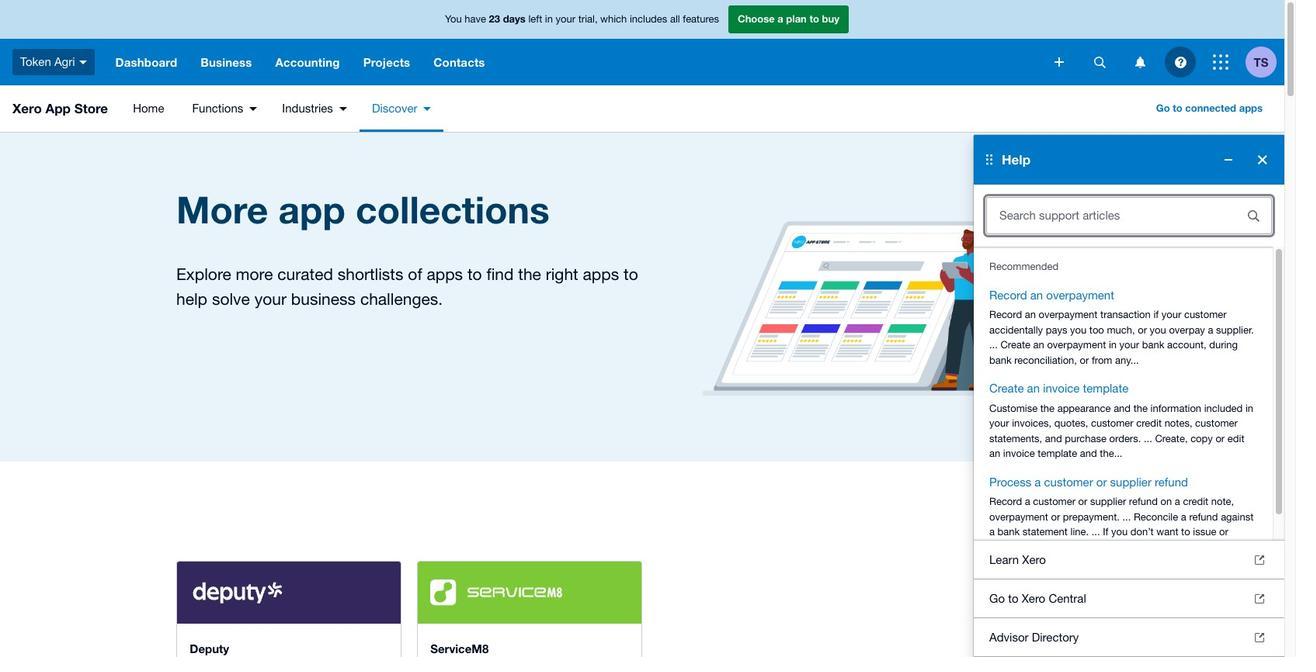 Task type: vqa. For each thing, say whether or not it's contained in the screenshot.
supplier to the top
yes



Task type: describe. For each thing, give the bounding box(es) containing it.
reconciliation,
[[1014, 355, 1077, 366]]

you can click and drag the help menu image
[[986, 155, 992, 165]]

days
[[503, 13, 526, 25]]

you have 23 days left in your trial, which includes all features
[[445, 13, 719, 25]]

help
[[1002, 151, 1031, 168]]

customer inside record an overpayment record an overpayment transaction if your customer accidentally pays you too much, or you overpay a supplier. ... create an overpayment in your bank account, during bank reconciliation, or from any...
[[1184, 309, 1227, 321]]

choose
[[738, 13, 775, 25]]

bank inside process a customer or supplier refund record a customer or supplier refund on a credit note, overpayment or prepayment. ... reconcile a refund against a bank statement line. ... if you don't want to issue or receive a refund, you can a...
[[998, 527, 1020, 538]]

business button
[[189, 39, 264, 85]]

account,
[[1167, 339, 1207, 351]]

accidentally
[[989, 324, 1043, 336]]

1 vertical spatial supplier
[[1090, 496, 1126, 508]]

your inside explore more curated shortlists of apps to find the right apps to help solve your business challenges.
[[255, 289, 287, 308]]

too
[[1089, 324, 1104, 336]]

during
[[1209, 339, 1238, 351]]

have
[[465, 13, 486, 25]]

recommended
[[989, 261, 1059, 273]]

customer up prepayment.
[[1044, 476, 1093, 489]]

or down the...
[[1096, 476, 1107, 489]]

external link opens in new tab image for go to xero central
[[1255, 594, 1264, 604]]

credit inside process a customer or supplier refund record a customer or supplier refund on a credit note, overpayment or prepayment. ... reconcile a refund against a bank statement line. ... if you don't want to issue or receive a refund, you can a...
[[1183, 496, 1209, 508]]

token
[[20, 55, 51, 68]]

in inside record an overpayment record an overpayment transaction if your customer accidentally pays you too much, or you overpay a supplier. ... create an overpayment in your bank account, during bank reconciliation, or from any...
[[1109, 339, 1117, 351]]

collapse help menu image
[[1213, 144, 1244, 176]]

accounting button
[[264, 39, 352, 85]]

process a customer or supplier refund record a customer or supplier refund on a credit note, overpayment or prepayment. ... reconcile a refund against a bank statement line. ... if you don't want to issue or receive a refund, you can a...
[[989, 476, 1254, 553]]

or right much,
[[1138, 324, 1147, 336]]

dashboard link
[[104, 39, 189, 85]]

you down line.
[[1067, 542, 1083, 553]]

more
[[236, 265, 273, 283]]

notes,
[[1165, 418, 1192, 429]]

connected
[[1185, 102, 1236, 114]]

you right if
[[1111, 527, 1128, 538]]

token agri
[[20, 55, 75, 68]]

appearance
[[1057, 403, 1111, 414]]

token agri button
[[0, 39, 104, 85]]

trial,
[[578, 13, 598, 25]]

purchase
[[1065, 433, 1107, 445]]

curated
[[277, 265, 333, 283]]

prepayment.
[[1063, 511, 1120, 523]]

0 vertical spatial supplier
[[1110, 476, 1152, 489]]

a inside record an overpayment record an overpayment transaction if your customer accidentally pays you too much, or you overpay a supplier. ... create an overpayment in your bank account, during bank reconciliation, or from any...
[[1208, 324, 1213, 336]]

0 vertical spatial refund
[[1155, 476, 1188, 489]]

if
[[1154, 309, 1159, 321]]

1 vertical spatial refund
[[1129, 496, 1158, 508]]

svg image inside token agri 'popup button'
[[79, 60, 87, 64]]

the for appearance
[[1134, 403, 1148, 414]]

of
[[408, 265, 422, 283]]

deputy link
[[190, 643, 229, 657]]

which
[[600, 13, 627, 25]]

advisor directory
[[989, 631, 1079, 644]]

1 horizontal spatial the
[[1040, 403, 1055, 414]]

dashboard
[[115, 55, 177, 69]]

any...
[[1115, 355, 1139, 366]]

the for to
[[518, 265, 541, 283]]

Search support articles field
[[987, 201, 1229, 231]]

ts
[[1254, 55, 1269, 69]]

or up prepayment.
[[1078, 496, 1088, 508]]

invoices,
[[1012, 418, 1052, 429]]

don't
[[1131, 527, 1154, 538]]

external link opens in new tab image for advisor directory
[[1255, 633, 1264, 643]]

explore
[[176, 265, 231, 283]]

1 horizontal spatial apps
[[583, 265, 619, 283]]

menu containing home
[[117, 85, 444, 132]]

business
[[201, 55, 252, 69]]

contacts button
[[422, 39, 497, 85]]

a...
[[1106, 542, 1119, 553]]

servicem8 link
[[430, 643, 489, 657]]

create,
[[1155, 433, 1188, 445]]

pays
[[1046, 324, 1067, 336]]

statements,
[[989, 433, 1042, 445]]

a right reconcile
[[1181, 511, 1186, 523]]

orders.
[[1109, 433, 1141, 445]]

2 record from the top
[[989, 309, 1022, 321]]

record an overpayment record an overpayment transaction if your customer accidentally pays you too much, or you overpay a supplier. ... create an overpayment in your bank account, during bank reconciliation, or from any...
[[989, 289, 1254, 366]]

help group
[[974, 135, 1284, 658]]

reconcile
[[1134, 511, 1178, 523]]

... inside record an overpayment record an overpayment transaction if your customer accidentally pays you too much, or you overpay a supplier. ... create an overpayment in your bank account, during bank reconciliation, or from any...
[[989, 339, 998, 351]]

or inside create an invoice template customise the appearance and the information included in your invoices, quotes, customer credit notes, customer statements, and purchase orders. ... create, copy or edit an invoice template and the...
[[1216, 433, 1225, 445]]

left
[[528, 13, 542, 25]]

shortlists
[[338, 265, 403, 283]]

accounting
[[275, 55, 340, 69]]

a down process
[[1025, 496, 1030, 508]]

ts button
[[1246, 39, 1284, 85]]

an down recommended
[[1030, 289, 1043, 302]]

business
[[291, 289, 356, 308]]

features
[[683, 13, 719, 25]]

on
[[1161, 496, 1172, 508]]

you left too
[[1070, 324, 1087, 336]]

quotes,
[[1054, 418, 1088, 429]]

deputy
[[190, 643, 229, 657]]

learn xero
[[989, 553, 1046, 567]]

information
[[1151, 403, 1201, 414]]

against
[[1221, 511, 1254, 523]]

find
[[487, 265, 514, 283]]

collections
[[356, 187, 550, 231]]

recommended element
[[989, 287, 1257, 555]]

the...
[[1100, 448, 1123, 460]]

your up any...
[[1120, 339, 1139, 351]]

discover
[[372, 102, 417, 115]]

receive
[[989, 542, 1022, 553]]

overpay
[[1169, 324, 1205, 336]]

help banner
[[0, 0, 1284, 658]]

create inside record an overpayment record an overpayment transaction if your customer accidentally pays you too much, or you overpay a supplier. ... create an overpayment in your bank account, during bank reconciliation, or from any...
[[1001, 339, 1031, 351]]

more app collections
[[176, 187, 550, 231]]

choose a plan to buy
[[738, 13, 839, 25]]

you down if
[[1150, 324, 1166, 336]]

an up the customise
[[1027, 382, 1040, 395]]

a right process
[[1035, 476, 1041, 489]]

svg image
[[1135, 56, 1145, 68]]

right
[[546, 265, 578, 283]]

man choosing apps from a xero app store collection image
[[692, 182, 1058, 413]]

apps inside 'link'
[[1239, 102, 1263, 114]]

go to connected apps
[[1156, 102, 1263, 114]]

explore more curated shortlists of apps to find the right apps to help solve your business challenges.
[[176, 265, 638, 308]]

functions
[[192, 102, 243, 115]]

overpayment inside process a customer or supplier refund record a customer or supplier refund on a credit note, overpayment or prepayment. ... reconcile a refund against a bank statement line. ... if you don't want to issue or receive a refund, you can a...
[[989, 511, 1048, 523]]

agri
[[54, 55, 75, 68]]

overpayment up pays
[[1039, 309, 1098, 321]]

create an invoice template link
[[989, 381, 1129, 398]]

credit inside create an invoice template customise the appearance and the information included in your invoices, quotes, customer credit notes, customer statements, and purchase orders. ... create, copy or edit an invoice template and the...
[[1136, 418, 1162, 429]]

1 vertical spatial xero
[[1022, 553, 1046, 567]]

1 record from the top
[[989, 289, 1027, 302]]

an up accidentally
[[1025, 309, 1036, 321]]

onboarding help options for new xero users group
[[974, 657, 1284, 658]]

store
[[74, 100, 108, 116]]

contacts
[[434, 55, 485, 69]]

an up reconciliation,
[[1033, 339, 1044, 351]]

0 horizontal spatial template
[[1038, 448, 1077, 460]]

to inside 'link'
[[1173, 102, 1183, 114]]

projects
[[363, 55, 410, 69]]



Task type: locate. For each thing, give the bounding box(es) containing it.
refund up on
[[1155, 476, 1188, 489]]

supplier up prepayment.
[[1090, 496, 1126, 508]]

supplier down the...
[[1110, 476, 1152, 489]]

invoice
[[1043, 382, 1080, 395], [1003, 448, 1035, 460]]

or right issue
[[1219, 527, 1228, 538]]

template down the purchase
[[1038, 448, 1077, 460]]

2 vertical spatial external link opens in new tab image
[[1255, 633, 1264, 643]]

2 vertical spatial bank
[[998, 527, 1020, 538]]

0 vertical spatial and
[[1114, 403, 1131, 414]]

xero left app
[[12, 100, 42, 116]]

in inside create an invoice template customise the appearance and the information included in your invoices, quotes, customer credit notes, customer statements, and purchase orders. ... create, copy or edit an invoice template and the...
[[1246, 403, 1253, 414]]

1 horizontal spatial in
[[1109, 339, 1117, 351]]

to left the buy
[[810, 13, 819, 25]]

process a customer or supplier refund link
[[989, 474, 1188, 492]]

in
[[545, 13, 553, 25], [1109, 339, 1117, 351], [1246, 403, 1253, 414]]

the inside explore more curated shortlists of apps to find the right apps to help solve your business challenges.
[[518, 265, 541, 283]]

in down much,
[[1109, 339, 1117, 351]]

...
[[989, 339, 998, 351], [1144, 433, 1152, 445], [1123, 511, 1131, 523], [1092, 527, 1100, 538]]

1 vertical spatial invoice
[[1003, 448, 1035, 460]]

to left the find
[[467, 265, 482, 283]]

... up 'don't'
[[1123, 511, 1131, 523]]

0 horizontal spatial the
[[518, 265, 541, 283]]

2 horizontal spatial the
[[1134, 403, 1148, 414]]

menu
[[117, 85, 444, 132]]

bank
[[1142, 339, 1164, 351], [989, 355, 1012, 366], [998, 527, 1020, 538]]

23
[[489, 13, 500, 25]]

go for go to connected apps
[[1156, 102, 1170, 114]]

go inside 'help' group
[[989, 592, 1005, 605]]

0 vertical spatial external link opens in new tab image
[[1255, 556, 1264, 565]]

or
[[1138, 324, 1147, 336], [1080, 355, 1089, 366], [1216, 433, 1225, 445], [1096, 476, 1107, 489], [1078, 496, 1088, 508], [1051, 511, 1060, 523], [1219, 527, 1228, 538]]

deputy logo image
[[190, 580, 287, 607]]

can
[[1086, 542, 1103, 553]]

1 vertical spatial credit
[[1183, 496, 1209, 508]]

1 vertical spatial and
[[1045, 433, 1062, 445]]

credit left note,
[[1183, 496, 1209, 508]]

note,
[[1211, 496, 1234, 508]]

2 vertical spatial xero
[[1022, 592, 1045, 605]]

2 vertical spatial in
[[1246, 403, 1253, 414]]

industries button
[[270, 85, 359, 132]]

edit
[[1228, 433, 1244, 445]]

go for go to xero central
[[989, 592, 1005, 605]]

0 vertical spatial record
[[989, 289, 1027, 302]]

go to connected apps link
[[1147, 96, 1272, 121]]

refund up issue
[[1189, 511, 1218, 523]]

want
[[1157, 527, 1178, 538]]

0 horizontal spatial invoice
[[1003, 448, 1035, 460]]

create down accidentally
[[1001, 339, 1031, 351]]

copy
[[1191, 433, 1213, 445]]

app
[[278, 187, 345, 231]]

in right 'left'
[[545, 13, 553, 25]]

0 horizontal spatial apps
[[427, 265, 463, 283]]

create inside create an invoice template customise the appearance and the information included in your invoices, quotes, customer credit notes, customer statements, and purchase orders. ... create, copy or edit an invoice template and the...
[[989, 382, 1024, 395]]

to up advisor
[[1008, 592, 1019, 605]]

included
[[1204, 403, 1243, 414]]

help
[[176, 289, 207, 308]]

xero left 'central'
[[1022, 592, 1045, 605]]

0 horizontal spatial credit
[[1136, 418, 1162, 429]]

record up accidentally
[[989, 309, 1022, 321]]

record
[[989, 289, 1027, 302], [989, 309, 1022, 321], [989, 496, 1022, 508]]

bank down accidentally
[[989, 355, 1012, 366]]

submit search image
[[1238, 200, 1269, 231]]

home button
[[117, 85, 180, 132]]

invoice down statements,
[[1003, 448, 1035, 460]]

supplier.
[[1216, 324, 1254, 336]]

a left plan
[[778, 13, 783, 25]]

your left trial,
[[556, 13, 576, 25]]

issue
[[1193, 527, 1216, 538]]

overpayment up statement on the bottom
[[989, 511, 1048, 523]]

xero down statement on the bottom
[[1022, 553, 1046, 567]]

the up invoices,
[[1040, 403, 1055, 414]]

or left the from
[[1080, 355, 1089, 366]]

go inside 'link'
[[1156, 102, 1170, 114]]

and down quotes,
[[1045, 433, 1062, 445]]

much,
[[1107, 324, 1135, 336]]

refund,
[[1033, 542, 1064, 553]]

1 vertical spatial external link opens in new tab image
[[1255, 594, 1264, 604]]

2 horizontal spatial apps
[[1239, 102, 1263, 114]]

app
[[45, 100, 71, 116]]

go left connected
[[1156, 102, 1170, 114]]

close help menu image
[[1247, 144, 1278, 176]]

1 horizontal spatial invoice
[[1043, 382, 1080, 395]]

0 vertical spatial go
[[1156, 102, 1170, 114]]

and up orders.
[[1114, 403, 1131, 414]]

1 vertical spatial record
[[989, 309, 1022, 321]]

1 vertical spatial go
[[989, 592, 1005, 605]]

your inside create an invoice template customise the appearance and the information included in your invoices, quotes, customer credit notes, customer statements, and purchase orders. ... create, copy or edit an invoice template and the...
[[989, 418, 1009, 429]]

go
[[1156, 102, 1170, 114], [989, 592, 1005, 605]]

if
[[1103, 527, 1109, 538]]

xero app store
[[12, 100, 108, 116]]

to left connected
[[1173, 102, 1183, 114]]

customer up orders.
[[1091, 418, 1134, 429]]

the right the find
[[518, 265, 541, 283]]

record an overpayment link
[[989, 287, 1114, 304]]

learn
[[989, 553, 1019, 567]]

to inside process a customer or supplier refund record a customer or supplier refund on a credit note, overpayment or prepayment. ... reconcile a refund against a bank statement line. ... if you don't want to issue or receive a refund, you can a...
[[1181, 527, 1190, 538]]

record down recommended
[[989, 289, 1027, 302]]

buy
[[822, 13, 839, 25]]

customer up overpay
[[1184, 309, 1227, 321]]

go down "learn"
[[989, 592, 1005, 605]]

apps
[[1239, 102, 1263, 114], [427, 265, 463, 283], [583, 265, 619, 283]]

discover button
[[359, 85, 444, 132]]

refund
[[1155, 476, 1188, 489], [1129, 496, 1158, 508], [1189, 511, 1218, 523]]

create up the customise
[[989, 382, 1024, 395]]

3 external link opens in new tab image from the top
[[1255, 633, 1264, 643]]

0 horizontal spatial go
[[989, 592, 1005, 605]]

servicem8 app logo image
[[430, 580, 562, 607]]

1 horizontal spatial and
[[1080, 448, 1097, 460]]

apps right of on the left of the page
[[427, 265, 463, 283]]

template down the from
[[1083, 382, 1129, 395]]

plan
[[786, 13, 807, 25]]

2 horizontal spatial in
[[1246, 403, 1253, 414]]

invoice up "appearance"
[[1043, 382, 1080, 395]]

your right if
[[1162, 309, 1181, 321]]

1 vertical spatial bank
[[989, 355, 1012, 366]]

or up statement on the bottom
[[1051, 511, 1060, 523]]

0 horizontal spatial in
[[545, 13, 553, 25]]

credit up create,
[[1136, 418, 1162, 429]]

apps right right at the top left of the page
[[583, 265, 619, 283]]

... left if
[[1092, 527, 1100, 538]]

home
[[133, 102, 164, 115]]

0 vertical spatial create
[[1001, 339, 1031, 351]]

an down statements,
[[989, 448, 1000, 460]]

external link opens in new tab image for learn xero
[[1255, 556, 1264, 565]]

the up orders.
[[1134, 403, 1148, 414]]

more
[[176, 187, 268, 231]]

apps right connected
[[1239, 102, 1263, 114]]

in inside you have 23 days left in your trial, which includes all features
[[545, 13, 553, 25]]

directory
[[1032, 631, 1079, 644]]

0 horizontal spatial and
[[1045, 433, 1062, 445]]

bank down if
[[1142, 339, 1164, 351]]

... down accidentally
[[989, 339, 998, 351]]

create an invoice template customise the appearance and the information included in your invoices, quotes, customer credit notes, customer statements, and purchase orders. ... create, copy or edit an invoice template and the...
[[989, 382, 1253, 460]]

central
[[1049, 592, 1086, 605]]

svg image
[[1213, 54, 1229, 70], [1094, 56, 1105, 68], [1175, 56, 1186, 68], [1055, 57, 1064, 67], [79, 60, 87, 64]]

your inside you have 23 days left in your trial, which includes all features
[[556, 13, 576, 25]]

0 vertical spatial credit
[[1136, 418, 1162, 429]]

to
[[810, 13, 819, 25], [1173, 102, 1183, 114], [467, 265, 482, 283], [624, 265, 638, 283], [1181, 527, 1190, 538], [1008, 592, 1019, 605]]

to right right at the top left of the page
[[624, 265, 638, 283]]

and down the purchase
[[1080, 448, 1097, 460]]

or left edit
[[1216, 433, 1225, 445]]

all
[[670, 13, 680, 25]]

refund up reconcile
[[1129, 496, 1158, 508]]

record inside process a customer or supplier refund record a customer or supplier refund on a credit note, overpayment or prepayment. ... reconcile a refund against a bank statement line. ... if you don't want to issue or receive a refund, you can a...
[[989, 496, 1022, 508]]

1 vertical spatial create
[[989, 382, 1024, 395]]

1 horizontal spatial go
[[1156, 102, 1170, 114]]

a up receive
[[989, 527, 995, 538]]

statement
[[1023, 527, 1068, 538]]

2 vertical spatial record
[[989, 496, 1022, 508]]

transaction
[[1100, 309, 1151, 321]]

from
[[1092, 355, 1112, 366]]

2 horizontal spatial and
[[1114, 403, 1131, 414]]

to right 'want'
[[1181, 527, 1190, 538]]

a
[[778, 13, 783, 25], [1208, 324, 1213, 336], [1035, 476, 1041, 489], [1025, 496, 1030, 508], [1175, 496, 1180, 508], [1181, 511, 1186, 523], [989, 527, 995, 538], [1024, 542, 1030, 553]]

customer
[[1184, 309, 1227, 321], [1091, 418, 1134, 429], [1195, 418, 1238, 429], [1044, 476, 1093, 489], [1033, 496, 1076, 508]]

... right orders.
[[1144, 433, 1152, 445]]

overpayment down pays
[[1047, 339, 1106, 351]]

a left refund,
[[1024, 542, 1030, 553]]

servicem8
[[430, 643, 489, 657]]

record down process
[[989, 496, 1022, 508]]

customer down 'included'
[[1195, 418, 1238, 429]]

advisor
[[989, 631, 1029, 644]]

1 horizontal spatial credit
[[1183, 496, 1209, 508]]

an
[[1030, 289, 1043, 302], [1025, 309, 1036, 321], [1033, 339, 1044, 351], [1027, 382, 1040, 395], [989, 448, 1000, 460]]

3 record from the top
[[989, 496, 1022, 508]]

a up during
[[1208, 324, 1213, 336]]

1 external link opens in new tab image from the top
[[1255, 556, 1264, 565]]

your down more
[[255, 289, 287, 308]]

external link opens in new tab image
[[1255, 556, 1264, 565], [1255, 594, 1264, 604], [1255, 633, 1264, 643]]

1 vertical spatial template
[[1038, 448, 1077, 460]]

bank up receive
[[998, 527, 1020, 538]]

a right on
[[1175, 496, 1180, 508]]

your
[[556, 13, 576, 25], [255, 289, 287, 308], [1162, 309, 1181, 321], [1120, 339, 1139, 351], [989, 418, 1009, 429]]

customer up statement on the bottom
[[1033, 496, 1076, 508]]

2 vertical spatial and
[[1080, 448, 1097, 460]]

0 vertical spatial invoice
[[1043, 382, 1080, 395]]

1 vertical spatial in
[[1109, 339, 1117, 351]]

you
[[445, 13, 462, 25]]

1 horizontal spatial template
[[1083, 382, 1129, 395]]

your down the customise
[[989, 418, 1009, 429]]

0 vertical spatial xero
[[12, 100, 42, 116]]

includes
[[630, 13, 667, 25]]

in right 'included'
[[1246, 403, 1253, 414]]

0 vertical spatial template
[[1083, 382, 1129, 395]]

overpayment up too
[[1046, 289, 1114, 302]]

2 vertical spatial refund
[[1189, 511, 1218, 523]]

2 external link opens in new tab image from the top
[[1255, 594, 1264, 604]]

... inside create an invoice template customise the appearance and the information included in your invoices, quotes, customer credit notes, customer statements, and purchase orders. ... create, copy or edit an invoice template and the...
[[1144, 433, 1152, 445]]

functions button
[[180, 85, 270, 132]]

0 vertical spatial in
[[545, 13, 553, 25]]

credit
[[1136, 418, 1162, 429], [1183, 496, 1209, 508]]

0 vertical spatial bank
[[1142, 339, 1164, 351]]

customise
[[989, 403, 1038, 414]]



